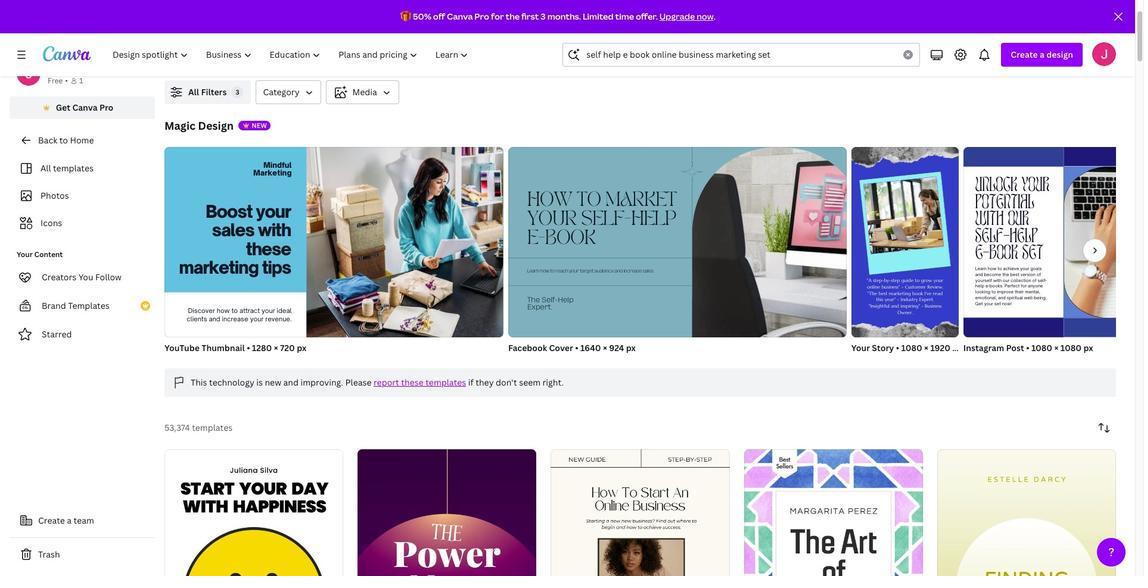 Task type: vqa. For each thing, say whether or not it's contained in the screenshot.
Add to the left
no



Task type: describe. For each thing, give the bounding box(es) containing it.
templates
[[68, 300, 110, 312]]

help inside 'how to market your self-help e-book'
[[631, 211, 676, 229]]

0 horizontal spatial 3
[[236, 88, 239, 97]]

• for youtube thumbnail • 1280 × 720 px
[[247, 343, 250, 354]]

marketing inside group
[[253, 168, 292, 177]]

with up books. in the right of the page
[[993, 278, 1002, 283]]

free
[[48, 76, 63, 86]]

media button
[[326, 80, 399, 104]]

you
[[78, 272, 93, 283]]

1 vertical spatial online
[[335, 52, 365, 65]]

back
[[38, 135, 57, 146]]

and up yourself
[[975, 272, 983, 277]]

design inside the self help e book online business marketing set templates browse high quality self help e book online business marketing set templates for your next design
[[586, 52, 616, 65]]

your left content
[[17, 250, 33, 260]]

1 vertical spatial of
[[1032, 278, 1037, 283]]

to up become on the top right
[[998, 266, 1002, 272]]

2 horizontal spatial -
[[921, 303, 923, 309]]

audience
[[594, 269, 614, 274]]

trash
[[38, 549, 60, 561]]

content
[[34, 250, 63, 260]]

review.
[[927, 284, 943, 290]]

× for 1920
[[924, 343, 928, 354]]

help inside the self-help expert.
[[558, 297, 573, 304]]

design
[[198, 119, 234, 133]]

1 vertical spatial business
[[367, 52, 408, 65]]

brand templates link
[[10, 294, 155, 318]]

self- inside the self-help expert.
[[542, 297, 558, 304]]

off
[[433, 11, 445, 22]]

starred
[[42, 329, 72, 340]]

now!
[[1002, 301, 1012, 307]]

1920
[[930, 343, 950, 354]]

1 vertical spatial set
[[458, 52, 473, 65]]

1 horizontal spatial pro
[[475, 11, 489, 22]]

1 horizontal spatial e
[[301, 52, 307, 65]]

help up quality
[[206, 20, 250, 46]]

icons link
[[17, 212, 148, 235]]

× for 924
[[603, 343, 607, 354]]

expert. inside "a step-by-step guide to grow your online business" - customer review. "the best marketing book i've read this year" - industry expert. "insightful and inspiring" - business owner.
[[919, 297, 934, 303]]

upgrade now button
[[659, 11, 714, 22]]

1 vertical spatial book
[[309, 52, 332, 65]]

all filters
[[188, 86, 227, 98]]

1080 for story
[[901, 343, 922, 354]]

0 vertical spatial of
[[1037, 272, 1041, 277]]

cover
[[549, 343, 573, 354]]

facebook
[[508, 343, 547, 354]]

e-
[[985, 284, 990, 289]]

story
[[872, 343, 894, 354]]

year"
[[885, 297, 896, 303]]

your down the attract
[[250, 315, 264, 323]]

🎁
[[401, 11, 411, 22]]

create a design button
[[1001, 43, 1083, 67]]

your up revenue.
[[262, 307, 275, 315]]

your story • 1080 × 1920 px group
[[840, 139, 973, 355]]

px for instagram post • 1080 × 1080 px
[[1084, 343, 1093, 354]]

and right new
[[283, 377, 299, 389]]

your inside the self help e book online business marketing set templates browse high quality self help e book online business marketing set templates for your next design
[[540, 52, 561, 65]]

0 vertical spatial book
[[270, 20, 318, 46]]

to inside "a step-by-step guide to grow your online business" - customer review. "the best marketing book i've read this year" - industry expert. "insightful and inspiring" - business owner.
[[915, 278, 920, 284]]

.
[[714, 11, 716, 22]]

business"
[[882, 284, 900, 290]]

best inside "a step-by-step guide to grow your online business" - customer review. "the best marketing book i've read this year" - industry expert. "insightful and inspiring" - business owner.
[[879, 291, 887, 297]]

Search search field
[[587, 44, 896, 66]]

high
[[201, 52, 220, 65]]

mindful marketing
[[253, 161, 292, 177]]

report these templates link
[[374, 377, 466, 389]]

anyone
[[1028, 284, 1043, 289]]

all for all templates
[[41, 163, 51, 174]]

emotional,
[[975, 295, 997, 301]]

0 horizontal spatial e
[[254, 20, 266, 46]]

canva inside "button"
[[72, 102, 98, 113]]

right.
[[543, 377, 564, 389]]

is
[[256, 377, 263, 389]]

your story • 1080 × 1920 px
[[851, 343, 962, 354]]

discover how to attract your ideal clients and increase your revenue.
[[187, 307, 292, 323]]

0 horizontal spatial the
[[506, 11, 520, 22]]

book inside unlock your potential with our self-help e-book set learn how to achieve your goals and become the best version of yourself with our collection of self- help e-books. perfect for anyone looking to improve their mental, emotional, and spiritual well-being. get your set now!
[[989, 245, 1018, 265]]

perfect
[[1005, 284, 1020, 289]]

how to market your self-help e-book
[[527, 192, 677, 248]]

achieve
[[1003, 266, 1019, 272]]

3 filter options selected element
[[231, 86, 243, 98]]

first
[[521, 11, 539, 22]]

your up version
[[1020, 266, 1029, 272]]

Sort by button
[[1092, 417, 1116, 440]]

boost your sales with these marketing tips group
[[164, 142, 503, 338]]

get canva pro button
[[10, 97, 155, 119]]

720
[[280, 343, 295, 354]]

1640
[[580, 343, 601, 354]]

all templates link
[[17, 157, 148, 180]]

🎁 50% off canva pro for the first 3 months. limited time offer. upgrade now .
[[401, 11, 716, 22]]

• for facebook cover • 1640 × 924 px
[[575, 343, 578, 354]]

1 horizontal spatial self
[[257, 52, 275, 65]]

collection
[[1011, 278, 1031, 283]]

unlock your potential with our self-help e-book set learn how to achieve your goals and become the best version of yourself with our collection of self- help e-books. perfect for anyone looking to improve their mental, emotional, and spiritual well-being. get your set now!
[[975, 177, 1049, 307]]

e- inside unlock your potential with our self-help e-book set learn how to achieve your goals and become the best version of yourself with our collection of self- help e-books. perfect for anyone looking to improve their mental, emotional, and spiritual well-being. get your set now!
[[975, 245, 989, 265]]

technology
[[209, 377, 254, 389]]

• for instagram post • 1080 × 1080 px
[[1026, 343, 1029, 354]]

icons
[[41, 218, 62, 229]]

53,374 templates
[[164, 423, 233, 434]]

creators you follow link
[[10, 266, 155, 290]]

boost
[[206, 201, 252, 222]]

beige and black modern online business ebook image
[[551, 450, 730, 577]]

learn inside how to market your self-help e-book group
[[527, 269, 539, 274]]

ideal
[[277, 307, 292, 315]]

self- inside unlock your potential with our self-help e-book set learn how to achieve your goals and become the best version of yourself with our collection of self- help e-books. perfect for anyone looking to improve their mental, emotional, and spiritual well-being. get your set now!
[[975, 228, 1010, 248]]

mental,
[[1025, 290, 1040, 295]]

magic
[[164, 119, 196, 133]]

tips
[[262, 257, 291, 278]]

increase for target
[[623, 269, 642, 274]]

your inside "a step-by-step guide to grow your online business" - customer review. "the best marketing book i've read this year" - industry expert. "insightful and inspiring" - business owner.
[[934, 278, 943, 284]]

how inside unlock your potential with our self-help e-book set learn how to achieve your goals and become the best version of yourself with our collection of self- help e-books. perfect for anyone looking to improve their mental, emotional, and spiritual well-being. get your set now!
[[988, 266, 996, 272]]

create a team
[[38, 515, 94, 527]]

0 vertical spatial online
[[322, 20, 382, 46]]

new
[[252, 121, 267, 130]]

0 vertical spatial -
[[902, 284, 903, 290]]

improve
[[997, 290, 1014, 295]]

0 vertical spatial for
[[491, 11, 504, 22]]

become
[[984, 272, 1001, 277]]

how to market your self-help e-book group
[[508, 142, 866, 338]]

"the
[[867, 291, 877, 297]]

e- inside 'how to market your self-help e-book'
[[527, 230, 545, 248]]

1080 for post
[[1031, 343, 1052, 354]]

magic design
[[164, 119, 234, 133]]

create for create a team
[[38, 515, 65, 527]]

design inside dropdown button
[[1047, 49, 1073, 60]]

james peterson image
[[1092, 42, 1116, 66]]

• for your story • 1080 × 1920 px
[[896, 343, 899, 354]]

upgrade
[[659, 11, 695, 22]]

facebook cover • 1640 × 924 px group
[[508, 142, 866, 355]]

unlock
[[975, 177, 1017, 197]]

post
[[1006, 343, 1024, 354]]

mindful
[[263, 161, 292, 170]]

quality
[[223, 52, 255, 65]]

pro inside "button"
[[99, 102, 113, 113]]

sales.
[[643, 269, 654, 274]]

1 yellow minimalist self-help book cover image from the left
[[164, 450, 343, 577]]

media
[[353, 86, 377, 98]]

instagram post • 1080 × 1080 px group
[[963, 147, 1144, 355]]

purple monochromatic self help book cover image
[[358, 450, 537, 577]]

market
[[605, 192, 677, 210]]

px for facebook cover • 1640 × 924 px
[[626, 343, 636, 354]]

these inside boost your sales with these marketing tips
[[246, 238, 291, 259]]

revenue.
[[265, 315, 292, 323]]

next
[[563, 52, 583, 65]]

and down improve
[[998, 295, 1006, 301]]

months.
[[547, 11, 581, 22]]

a for team
[[67, 515, 72, 527]]

time
[[615, 11, 634, 22]]

by-
[[884, 278, 891, 284]]



Task type: locate. For each thing, give the bounding box(es) containing it.
get canva pro
[[56, 102, 113, 113]]

unlock your potential with our self-help e-book set group
[[963, 147, 1144, 338]]

0 vertical spatial increase
[[623, 269, 642, 274]]

increase inside discover how to attract your ideal clients and increase your revenue.
[[222, 315, 248, 323]]

create for create a design
[[1011, 49, 1038, 60]]

e up category button
[[301, 52, 307, 65]]

1 horizontal spatial marketing
[[410, 52, 456, 65]]

for inside the self help e book online business marketing set templates browse high quality self help e book online business marketing set templates for your next design
[[524, 52, 538, 65]]

0 vertical spatial best
[[1010, 272, 1019, 277]]

0 horizontal spatial get
[[56, 102, 70, 113]]

photos
[[41, 190, 69, 201]]

self- right the the
[[542, 297, 558, 304]]

guide
[[901, 278, 913, 284]]

top level navigation element
[[105, 43, 479, 67]]

4 px from the left
[[1084, 343, 1093, 354]]

0 horizontal spatial e-
[[527, 230, 545, 248]]

learn left reach on the left of page
[[527, 269, 539, 274]]

1 horizontal spatial set
[[572, 20, 604, 46]]

and right audience
[[615, 269, 623, 274]]

how inside discover how to attract your ideal clients and increase your revenue.
[[217, 307, 230, 315]]

all
[[188, 86, 199, 98], [41, 163, 51, 174]]

help down reach on the left of page
[[558, 297, 573, 304]]

to inside discover how to attract your ideal clients and increase your revenue.
[[231, 307, 238, 315]]

3 1080 from the left
[[1061, 343, 1082, 354]]

a for design
[[1040, 49, 1045, 60]]

canva down 1
[[72, 102, 98, 113]]

get
[[56, 102, 70, 113], [975, 301, 983, 307]]

book up reach on the left of page
[[545, 230, 596, 248]]

× left the 924
[[603, 343, 607, 354]]

don't
[[496, 377, 517, 389]]

to inside 'link'
[[59, 135, 68, 146]]

2 horizontal spatial set
[[1022, 245, 1043, 265]]

step-
[[873, 278, 884, 284]]

marketing down new
[[253, 168, 292, 177]]

and
[[615, 269, 623, 274], [975, 272, 983, 277], [998, 295, 1006, 301], [891, 303, 899, 309], [209, 315, 220, 323], [283, 377, 299, 389]]

0 vertical spatial self
[[164, 20, 202, 46]]

-
[[902, 284, 903, 290], [897, 297, 899, 303], [921, 303, 923, 309]]

create inside dropdown button
[[1011, 49, 1038, 60]]

how up become on the top right
[[988, 266, 996, 272]]

1 horizontal spatial how
[[540, 269, 549, 274]]

0 vertical spatial e
[[254, 20, 266, 46]]

for inside unlock your potential with our self-help e-book set learn how to achieve your goals and become the best version of yourself with our collection of self- help e-books. perfect for anyone looking to improve their mental, emotional, and spiritual well-being. get your set now!
[[1021, 284, 1027, 289]]

0 horizontal spatial pro
[[99, 102, 113, 113]]

learn
[[975, 266, 987, 272], [527, 269, 539, 274]]

create a design
[[1011, 49, 1073, 60]]

filters
[[201, 86, 227, 98]]

1 vertical spatial pro
[[99, 102, 113, 113]]

and inside "a step-by-step guide to grow your online business" - customer review. "the best marketing book i've read this year" - industry expert. "insightful and inspiring" - business owner.
[[891, 303, 899, 309]]

• left 1280
[[247, 343, 250, 354]]

e up quality
[[254, 20, 266, 46]]

0 vertical spatial set
[[572, 20, 604, 46]]

0 vertical spatial canva
[[447, 11, 473, 22]]

and down discover
[[209, 315, 220, 323]]

grow
[[921, 278, 932, 284]]

of
[[1037, 272, 1041, 277], [1032, 278, 1037, 283]]

pro up back to home 'link'
[[99, 102, 113, 113]]

step
[[891, 278, 900, 284]]

with left our
[[975, 211, 1004, 231]]

1 horizontal spatial self-
[[581, 211, 631, 229]]

1 vertical spatial increase
[[222, 315, 248, 323]]

how for ideal
[[217, 307, 230, 315]]

1 vertical spatial marketing
[[410, 52, 456, 65]]

2 horizontal spatial for
[[1021, 284, 1027, 289]]

trash link
[[10, 543, 155, 567]]

0 horizontal spatial design
[[586, 52, 616, 65]]

this
[[191, 377, 207, 389]]

your down how
[[527, 211, 577, 229]]

1 horizontal spatial increase
[[623, 269, 642, 274]]

marketing up next
[[473, 20, 568, 46]]

1 horizontal spatial learn
[[975, 266, 987, 272]]

1 vertical spatial expert.
[[527, 304, 552, 311]]

self- down potential
[[975, 228, 1010, 248]]

with for potential
[[975, 211, 1004, 231]]

0 horizontal spatial learn
[[527, 269, 539, 274]]

0 horizontal spatial a
[[67, 515, 72, 527]]

and down year" on the right
[[891, 303, 899, 309]]

get down free •
[[56, 102, 70, 113]]

0 horizontal spatial book
[[545, 230, 596, 248]]

0 horizontal spatial -
[[897, 297, 899, 303]]

help inside unlock your potential with our self-help e-book set learn how to achieve your goals and become the best version of yourself with our collection of self- help e-books. perfect for anyone looking to improve their mental, emotional, and spiritual well-being. get your set now!
[[1010, 228, 1038, 248]]

0 horizontal spatial increase
[[222, 315, 248, 323]]

"a step-by-step guide to grow your online business" - customer review. "the best marketing book i've read this year" - industry expert. "insightful and inspiring" - business owner.
[[867, 278, 943, 316]]

best inside unlock your potential with our self-help e-book set learn how to achieve your goals and become the best version of yourself with our collection of self- help e-books. perfect for anyone looking to improve their mental, emotional, and spiritual well-being. get your set now!
[[1010, 272, 1019, 277]]

0 vertical spatial get
[[56, 102, 70, 113]]

0 horizontal spatial marketing
[[179, 257, 258, 278]]

1 horizontal spatial expert.
[[919, 297, 934, 303]]

2 horizontal spatial marketing
[[473, 20, 568, 46]]

this
[[876, 297, 883, 303]]

0 vertical spatial the
[[506, 11, 520, 22]]

your inside boost your sales with these marketing tips
[[256, 201, 291, 222]]

for down the collection
[[1021, 284, 1027, 289]]

3 × from the left
[[924, 343, 928, 354]]

0 vertical spatial a
[[1040, 49, 1045, 60]]

• right the free at the top of page
[[65, 76, 68, 86]]

increase inside how to market your self-help e-book group
[[623, 269, 642, 274]]

reach
[[555, 269, 568, 274]]

1 1080 from the left
[[901, 343, 922, 354]]

1 vertical spatial these
[[401, 377, 424, 389]]

spiritual
[[1007, 295, 1023, 301]]

get down emotional, on the bottom of the page
[[975, 301, 983, 307]]

- down guide
[[902, 284, 903, 290]]

4 × from the left
[[1054, 343, 1059, 354]]

the inside unlock your potential with our self-help e-book set learn how to achieve your goals and become the best version of yourself with our collection of self- help e-books. perfect for anyone looking to improve their mental, emotional, and spiritual well-being. get your set now!
[[1002, 272, 1009, 277]]

book inside 'how to market your self-help e-book'
[[545, 230, 596, 248]]

self right quality
[[257, 52, 275, 65]]

2 horizontal spatial how
[[988, 266, 996, 272]]

get inside get canva pro "button"
[[56, 102, 70, 113]]

• inside group
[[1026, 343, 1029, 354]]

0 horizontal spatial expert.
[[527, 304, 552, 311]]

marketing
[[179, 257, 258, 278], [889, 291, 911, 297]]

team
[[74, 515, 94, 527]]

× inside group
[[1054, 343, 1059, 354]]

your
[[1022, 177, 1049, 197], [527, 211, 577, 229], [17, 250, 33, 260], [851, 343, 870, 354]]

• left the 1640
[[575, 343, 578, 354]]

0 horizontal spatial for
[[491, 11, 504, 22]]

the left first
[[506, 11, 520, 22]]

3 px from the left
[[952, 343, 962, 354]]

the up our
[[1002, 272, 1009, 277]]

3 right first
[[541, 11, 546, 22]]

e
[[254, 20, 266, 46], [301, 52, 307, 65]]

0 vertical spatial all
[[188, 86, 199, 98]]

2 vertical spatial for
[[1021, 284, 1027, 289]]

personal
[[48, 63, 83, 74]]

owner.
[[897, 310, 913, 316]]

how
[[527, 192, 572, 210]]

53,374
[[164, 423, 190, 434]]

how for target
[[540, 269, 549, 274]]

online
[[322, 20, 382, 46], [335, 52, 365, 65]]

2 1080 from the left
[[1031, 343, 1052, 354]]

seem
[[519, 377, 541, 389]]

marketing down the sales
[[179, 257, 258, 278]]

px inside group
[[1084, 343, 1093, 354]]

all down back
[[41, 163, 51, 174]]

1 horizontal spatial -
[[902, 284, 903, 290]]

of up anyone at the right
[[1032, 278, 1037, 283]]

1 horizontal spatial all
[[188, 86, 199, 98]]

0 vertical spatial book
[[545, 230, 596, 248]]

set inside unlock your potential with our self-help e-book set learn how to achieve your goals and become the best version of yourself with our collection of self- help e-books. perfect for anyone looking to improve their mental, emotional, and spiritual well-being. get your set now!
[[1022, 245, 1043, 265]]

a inside button
[[67, 515, 72, 527]]

0 horizontal spatial these
[[246, 238, 291, 259]]

your up review.
[[934, 278, 943, 284]]

learn up yourself
[[975, 266, 987, 272]]

book down customer on the right of page
[[912, 291, 923, 297]]

2 vertical spatial book
[[989, 245, 1018, 265]]

to left the attract
[[231, 307, 238, 315]]

books.
[[990, 284, 1003, 289]]

canva
[[447, 11, 473, 22], [72, 102, 98, 113]]

to inside 'how to market your self-help e-book'
[[577, 192, 601, 210]]

1 horizontal spatial get
[[975, 301, 983, 307]]

1 vertical spatial self
[[257, 52, 275, 65]]

1 vertical spatial the
[[1002, 272, 1009, 277]]

- right year" on the right
[[897, 297, 899, 303]]

"a step-by-step guide to grow your online business" - customer review. "the best marketing book i've read this year" - industry expert. "insightful and inspiring" - business owner. group
[[840, 139, 973, 353]]

px for youtube thumbnail • 1280 × 720 px
[[297, 343, 306, 354]]

1 vertical spatial for
[[524, 52, 538, 65]]

follow
[[95, 272, 122, 283]]

all left filters
[[188, 86, 199, 98]]

business inside "a step-by-step guide to grow your online business" - customer review. "the best marketing book i've read this year" - industry expert. "insightful and inspiring" - business owner.
[[925, 303, 942, 309]]

youtube thumbnail • 1280 × 720 px group
[[164, 142, 503, 355]]

0 vertical spatial business
[[386, 20, 469, 46]]

0 horizontal spatial how
[[217, 307, 230, 315]]

to left reach on the left of page
[[550, 269, 555, 274]]

0 horizontal spatial canva
[[72, 102, 98, 113]]

browse
[[164, 52, 199, 65]]

0 vertical spatial these
[[246, 238, 291, 259]]

help up category button
[[277, 52, 299, 65]]

these down the boost
[[246, 238, 291, 259]]

your inside unlock your potential with our self-help e-book set learn how to achieve your goals and become the best version of yourself with our collection of self- help e-books. perfect for anyone looking to improve their mental, emotional, and spiritual well-being. get your set now!
[[1022, 177, 1049, 197]]

1 vertical spatial -
[[897, 297, 899, 303]]

- right inspiring" at the right bottom of the page
[[921, 303, 923, 309]]

creators you follow
[[42, 272, 122, 283]]

2 yellow minimalist self-help book cover image from the left
[[937, 450, 1116, 577]]

1080
[[901, 343, 922, 354], [1031, 343, 1052, 354], [1061, 343, 1082, 354]]

1 horizontal spatial design
[[1047, 49, 1073, 60]]

industry
[[901, 297, 918, 303]]

yourself
[[975, 278, 992, 283]]

learn inside unlock your potential with our self-help e-book set learn how to achieve your goals and become the best version of yourself with our collection of self- help e-books. perfect for anyone looking to improve their mental, emotional, and spiritual well-being. get your set now!
[[975, 266, 987, 272]]

0 horizontal spatial yellow minimalist self-help book cover image
[[164, 450, 343, 577]]

help up "goals"
[[1010, 228, 1038, 248]]

0 vertical spatial 3
[[541, 11, 546, 22]]

1 vertical spatial canva
[[72, 102, 98, 113]]

2 × from the left
[[603, 343, 607, 354]]

None search field
[[563, 43, 920, 67]]

to
[[59, 135, 68, 146], [577, 192, 601, 210], [998, 266, 1002, 272], [550, 269, 555, 274], [915, 278, 920, 284], [992, 290, 996, 295], [231, 307, 238, 315]]

expert. inside the self-help expert.
[[527, 304, 552, 311]]

× left '1920'
[[924, 343, 928, 354]]

self-
[[1038, 278, 1047, 283]]

design
[[1047, 49, 1073, 60], [586, 52, 616, 65]]

0 vertical spatial create
[[1011, 49, 1038, 60]]

self up 'browse'
[[164, 20, 202, 46]]

for down first
[[524, 52, 538, 65]]

e-
[[527, 230, 545, 248], [975, 245, 989, 265]]

pro right off
[[475, 11, 489, 22]]

best up this
[[879, 291, 887, 297]]

new
[[265, 377, 281, 389]]

increase down the attract
[[222, 315, 248, 323]]

marketing down off
[[410, 52, 456, 65]]

× left 720
[[274, 343, 278, 354]]

your inside facebook cover • 1640 × 924 px group
[[569, 269, 579, 274]]

to right back
[[59, 135, 68, 146]]

1 horizontal spatial 1080
[[1031, 343, 1052, 354]]

× for 720
[[274, 343, 278, 354]]

design left james peterson image
[[1047, 49, 1073, 60]]

expert. down i've
[[919, 297, 934, 303]]

your content
[[17, 250, 63, 260]]

3 right filters
[[236, 88, 239, 97]]

to right how
[[577, 192, 601, 210]]

brand templates
[[42, 300, 110, 312]]

best
[[1010, 272, 1019, 277], [879, 291, 887, 297]]

self- down the market
[[581, 211, 631, 229]]

0 horizontal spatial best
[[879, 291, 887, 297]]

online up media button
[[335, 52, 365, 65]]

back to home
[[38, 135, 94, 146]]

increase for ideal
[[222, 315, 248, 323]]

1 vertical spatial get
[[975, 301, 983, 307]]

creators
[[42, 272, 76, 283]]

canva right off
[[447, 11, 473, 22]]

1 vertical spatial marketing
[[889, 291, 911, 297]]

your left next
[[540, 52, 561, 65]]

1 px from the left
[[297, 343, 306, 354]]

your left story
[[851, 343, 870, 354]]

0 horizontal spatial 1080
[[901, 343, 922, 354]]

2 vertical spatial marketing
[[253, 168, 292, 177]]

2 vertical spatial set
[[1022, 245, 1043, 265]]

1 vertical spatial all
[[41, 163, 51, 174]]

your up our
[[1022, 177, 1049, 197]]

0 horizontal spatial self
[[164, 20, 202, 46]]

1 horizontal spatial 3
[[541, 11, 546, 22]]

these right report
[[401, 377, 424, 389]]

for left first
[[491, 11, 504, 22]]

1 × from the left
[[274, 343, 278, 354]]

your down mindful marketing
[[256, 201, 291, 222]]

all templates
[[41, 163, 94, 174]]

with for sales
[[258, 220, 291, 241]]

how
[[988, 266, 996, 272], [540, 269, 549, 274], [217, 307, 230, 315]]

e- up become on the top right
[[975, 245, 989, 265]]

online left 🎁
[[322, 20, 382, 46]]

get inside unlock your potential with our self-help e-book set learn how to achieve your goals and become the best version of yourself with our collection of self- help e-books. perfect for anyone looking to improve their mental, emotional, and spiritual well-being. get your set now!
[[975, 301, 983, 307]]

youtube thumbnail • 1280 × 720 px
[[164, 343, 306, 354]]

blue geometric pattern self-help book cover image
[[744, 450, 923, 577]]

this technology is new and improving. please report these templates if they don't seem right.
[[191, 377, 564, 389]]

set
[[572, 20, 604, 46], [458, 52, 473, 65], [1022, 245, 1043, 265]]

i've
[[925, 291, 931, 297]]

offer.
[[636, 11, 658, 22]]

the self-help expert.
[[527, 297, 573, 311]]

1 horizontal spatial for
[[524, 52, 538, 65]]

0 horizontal spatial set
[[458, 52, 473, 65]]

home
[[70, 135, 94, 146]]

looking
[[975, 290, 990, 295]]

1 vertical spatial e
[[301, 52, 307, 65]]

and inside discover how to attract your ideal clients and increase your revenue.
[[209, 315, 220, 323]]

1 horizontal spatial the
[[1002, 272, 1009, 277]]

e- down how
[[527, 230, 545, 248]]

create inside button
[[38, 515, 65, 527]]

their
[[1015, 290, 1024, 295]]

to down books. in the right of the page
[[992, 290, 996, 295]]

1080 inside group
[[901, 343, 922, 354]]

with up tips
[[258, 220, 291, 241]]

your down emotional, on the bottom of the page
[[984, 301, 993, 307]]

× right post on the right of the page
[[1054, 343, 1059, 354]]

category button
[[256, 80, 321, 104]]

increase left sales.
[[623, 269, 642, 274]]

of down "goals"
[[1037, 272, 1041, 277]]

2 vertical spatial business
[[925, 303, 942, 309]]

0 vertical spatial marketing
[[179, 257, 258, 278]]

2 vertical spatial -
[[921, 303, 923, 309]]

best down achieve
[[1010, 272, 1019, 277]]

being.
[[1034, 295, 1047, 301]]

0 horizontal spatial all
[[41, 163, 51, 174]]

limited
[[583, 11, 614, 22]]

yellow minimalist self-help book cover image
[[164, 450, 343, 577], [937, 450, 1116, 577]]

1 horizontal spatial marketing
[[889, 291, 911, 297]]

a inside dropdown button
[[1040, 49, 1045, 60]]

self- inside 'how to market your self-help e-book'
[[581, 211, 631, 229]]

• right story
[[896, 343, 899, 354]]

your inside 'how to market your self-help e-book'
[[527, 211, 577, 229]]

1 horizontal spatial a
[[1040, 49, 1045, 60]]

your right reach on the left of page
[[569, 269, 579, 274]]

0 vertical spatial marketing
[[473, 20, 568, 46]]

0 horizontal spatial self-
[[542, 297, 558, 304]]

free •
[[48, 76, 68, 86]]

expert. down the the
[[527, 304, 552, 311]]

marketing down business"
[[889, 291, 911, 297]]

book inside "a step-by-step guide to grow your online business" - customer review. "the best marketing book i've read this year" - industry expert. "insightful and inspiring" - business owner.
[[912, 291, 923, 297]]

how right discover
[[217, 307, 230, 315]]

all for all filters
[[188, 86, 199, 98]]

2 px from the left
[[626, 343, 636, 354]]

1 horizontal spatial book
[[912, 291, 923, 297]]

• right post on the right of the page
[[1026, 343, 1029, 354]]

how inside group
[[540, 269, 549, 274]]

× for 1080
[[1054, 343, 1059, 354]]

marketing inside "a step-by-step guide to grow your online business" - customer review. "the best marketing book i've read this year" - industry expert. "insightful and inspiring" - business owner.
[[889, 291, 911, 297]]

please
[[345, 377, 372, 389]]

self
[[164, 20, 202, 46], [257, 52, 275, 65]]

marketing inside boost your sales with these marketing tips
[[179, 257, 258, 278]]

to up customer on the right of page
[[915, 278, 920, 284]]

1 vertical spatial create
[[38, 515, 65, 527]]

help down the market
[[631, 211, 676, 229]]

px for your story • 1080 × 1920 px
[[952, 343, 962, 354]]

discover
[[188, 307, 215, 315]]

how left reach on the left of page
[[540, 269, 549, 274]]

book
[[270, 20, 318, 46], [309, 52, 332, 65], [989, 245, 1018, 265]]

customer
[[905, 284, 926, 290]]

back to home link
[[10, 129, 155, 153]]

1 vertical spatial best
[[879, 291, 887, 297]]

1 horizontal spatial best
[[1010, 272, 1019, 277]]

1 horizontal spatial create
[[1011, 49, 1038, 60]]

and inside how to market your self-help e-book group
[[615, 269, 623, 274]]

design right next
[[586, 52, 616, 65]]

with inside boost your sales with these marketing tips
[[258, 220, 291, 241]]

1 vertical spatial a
[[67, 515, 72, 527]]

learn how to reach your target audience and increase sales.
[[527, 269, 654, 274]]

potential
[[975, 194, 1034, 214]]

for
[[491, 11, 504, 22], [524, 52, 538, 65], [1021, 284, 1027, 289]]

0 vertical spatial expert.
[[919, 297, 934, 303]]



